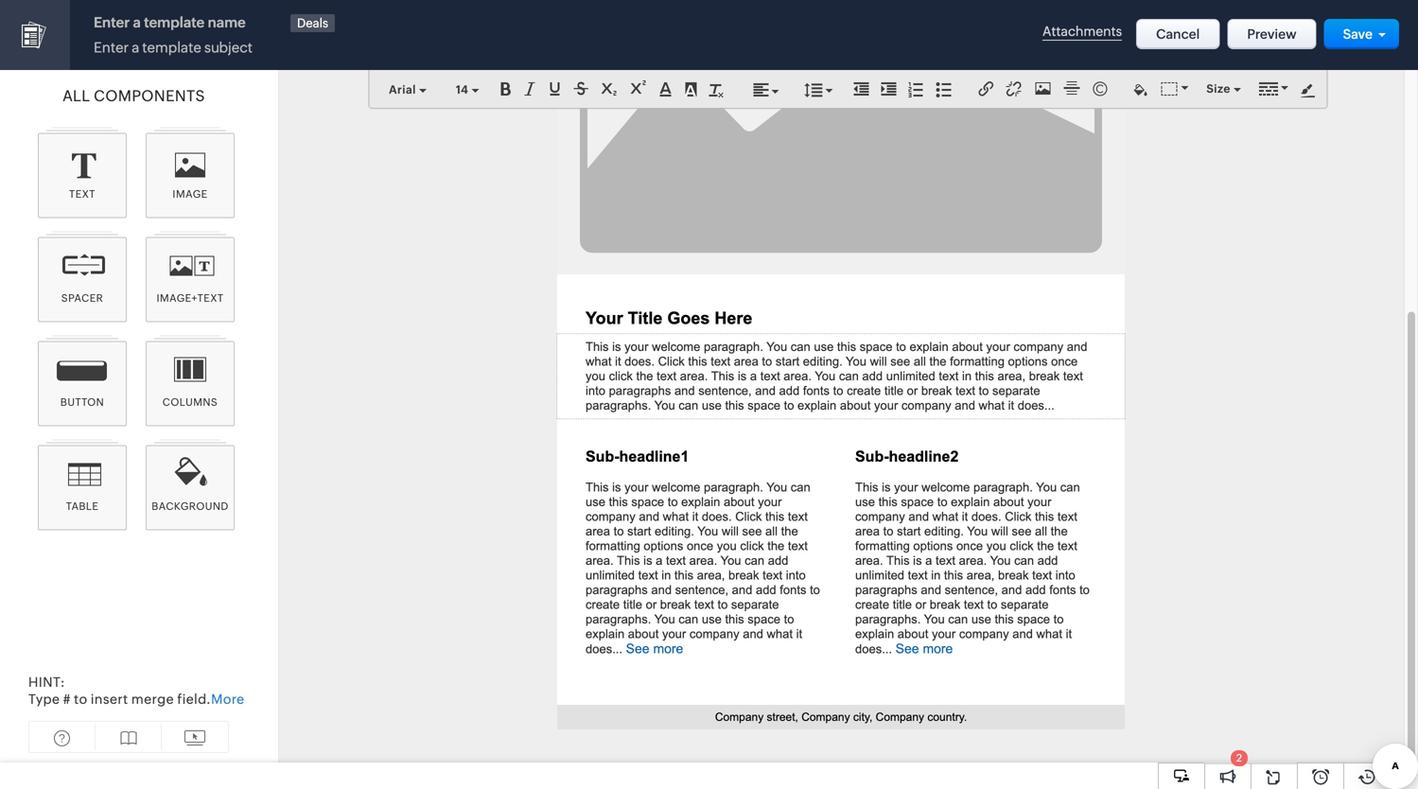 Task type: vqa. For each thing, say whether or not it's contained in the screenshot.
'Save'
yes



Task type: locate. For each thing, give the bounding box(es) containing it.
attachments
[[1043, 24, 1122, 39]]

None button
[[1137, 19, 1220, 49], [1228, 19, 1317, 49], [1137, 19, 1220, 49], [1228, 19, 1317, 49]]

2
[[1237, 752, 1243, 764]]



Task type: describe. For each thing, give the bounding box(es) containing it.
deals
[[297, 16, 328, 30]]

Enter a template name text field
[[89, 14, 292, 34]]

save
[[1343, 26, 1373, 42]]



